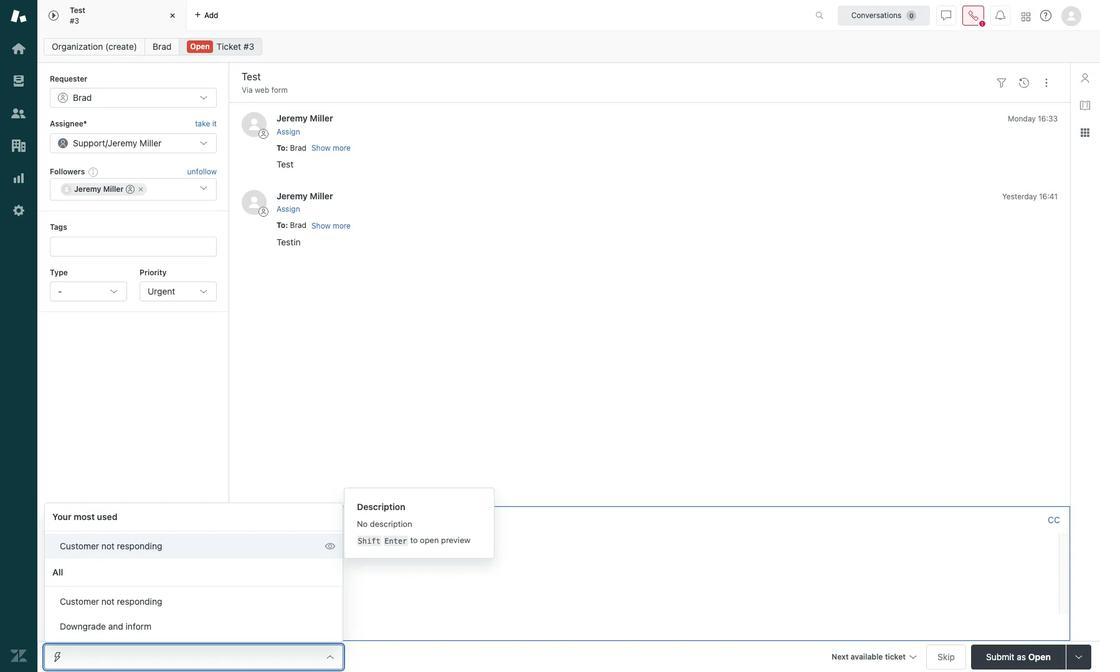 Task type: locate. For each thing, give the bounding box(es) containing it.
brad inside requester element
[[73, 92, 92, 103]]

filter image
[[997, 78, 1007, 88]]

tab
[[37, 0, 187, 31]]

1 vertical spatial to
[[277, 221, 285, 230]]

responding inside option
[[117, 541, 162, 551]]

2 customer not responding element from the top
[[60, 596, 162, 608]]

followers
[[50, 167, 85, 176]]

organization (create) button
[[44, 38, 145, 55]]

customer up downgrade
[[60, 596, 99, 607]]

show inside the to : brad show more testin
[[311, 221, 331, 230]]

your
[[52, 511, 71, 522]]

form
[[271, 85, 288, 95]]

: inside to : brad show more test
[[285, 143, 288, 152]]

jeremy miller link
[[277, 113, 333, 124], [277, 191, 333, 201]]

1 vertical spatial show
[[311, 221, 331, 230]]

2 show more button from the top
[[311, 220, 351, 232]]

2 assign button from the top
[[277, 204, 300, 215]]

16:33
[[1038, 114, 1058, 124]]

jeremy right support
[[108, 138, 137, 148]]

1 show from the top
[[311, 143, 331, 153]]

0 vertical spatial show
[[311, 143, 331, 153]]

customer down "most" at the bottom
[[60, 541, 99, 551]]

customer not responding element down the used
[[60, 540, 162, 553]]

conversations
[[851, 10, 902, 20]]

2 jeremy miller assign from the top
[[277, 191, 333, 214]]

more
[[333, 143, 351, 153], [333, 221, 351, 230]]

available
[[851, 652, 883, 661]]

assign up to : brad show more test
[[277, 127, 300, 136]]

and
[[108, 621, 123, 632]]

take
[[195, 119, 210, 129]]

skip button
[[926, 644, 966, 669]]

views image
[[11, 73, 27, 89]]

2 jeremy miller link from the top
[[277, 191, 333, 201]]

not up downgrade and inform
[[101, 596, 115, 607]]

: for test
[[285, 143, 288, 152]]

to : brad show more test
[[277, 143, 351, 169]]

0 vertical spatial jeremy miller link
[[277, 113, 333, 124]]

to down the form
[[277, 143, 285, 152]]

None field
[[67, 651, 320, 663]]

test #3
[[70, 6, 85, 25]]

jeremy miller assign
[[277, 113, 333, 136], [277, 191, 333, 214]]

more for test
[[333, 143, 351, 153]]

1 vertical spatial assign
[[277, 205, 300, 214]]

2 avatar image from the top
[[242, 190, 267, 215]]

0 vertical spatial :
[[285, 143, 288, 152]]

0 vertical spatial not
[[101, 541, 115, 551]]

1 vertical spatial avatar image
[[242, 190, 267, 215]]

0 vertical spatial assign
[[277, 127, 300, 136]]

-
[[58, 286, 62, 297]]

2 vertical spatial to
[[329, 514, 339, 525]]

unfollow button
[[187, 166, 217, 178]]

responding for "customer not responding" element inside customer not responding option
[[117, 541, 162, 551]]

your most used
[[52, 511, 117, 522]]

1 vertical spatial jeremy miller link
[[277, 191, 333, 201]]

customer context image
[[1080, 73, 1090, 83]]

1 customer from the top
[[60, 541, 99, 551]]

assign up the testin
[[277, 205, 300, 214]]

customer not responding element
[[60, 540, 162, 553], [60, 596, 162, 608]]

1 assign from the top
[[277, 127, 300, 136]]

responding up inform
[[117, 596, 162, 607]]

not down the used
[[101, 541, 115, 551]]

: for testin
[[285, 221, 288, 230]]

#3 up organization
[[70, 16, 79, 25]]

jeremy miller assign up to : brad show more test
[[277, 113, 333, 136]]

16:41
[[1039, 192, 1058, 201]]

0 vertical spatial show more button
[[311, 143, 351, 154]]

#3 right ticket
[[243, 41, 254, 52]]

tags element
[[50, 236, 217, 256]]

brad
[[153, 41, 172, 52], [73, 92, 92, 103], [290, 143, 306, 152], [290, 221, 306, 230], [362, 515, 379, 524]]

0 vertical spatial assign button
[[277, 126, 300, 138]]

to for to : brad show more test
[[277, 143, 285, 152]]

2 assign from the top
[[277, 205, 300, 214]]

jeremy miller assign up the to : brad show more testin
[[277, 191, 333, 214]]

jeremy
[[277, 113, 308, 124], [108, 138, 137, 148], [74, 185, 101, 194], [277, 191, 308, 201]]

1 vertical spatial more
[[333, 221, 351, 230]]

1 horizontal spatial #3
[[243, 41, 254, 52]]

add button
[[187, 0, 226, 31]]

open inside secondary element
[[190, 42, 210, 51]]

#3
[[70, 16, 79, 25], [243, 41, 254, 52]]

(create)
[[105, 41, 137, 52]]

miller up the to : brad show more testin
[[310, 191, 333, 201]]

not for second "customer not responding" element from the top of the page
[[101, 596, 115, 607]]

: down the form
[[285, 143, 288, 152]]

0 vertical spatial responding
[[117, 541, 162, 551]]

responding down the used
[[117, 541, 162, 551]]

2 customer from the top
[[60, 596, 99, 607]]

no
[[357, 519, 368, 529]]

responding for second "customer not responding" element from the top of the page
[[117, 596, 162, 607]]

1 assign button from the top
[[277, 126, 300, 138]]

1 customer not responding element from the top
[[60, 540, 162, 553]]

miller left user is an agent image
[[103, 185, 124, 194]]

1 vertical spatial responding
[[117, 596, 162, 607]]

avatar image
[[242, 112, 267, 137], [242, 190, 267, 215]]

show more button for test
[[311, 143, 351, 154]]

jeremy miller
[[74, 185, 124, 194]]

remove image
[[137, 186, 145, 193]]

to inside the to : brad show more testin
[[277, 221, 285, 230]]

conversationlabel log
[[229, 102, 1070, 506]]

1 vertical spatial customer not responding
[[60, 596, 162, 607]]

not
[[101, 541, 115, 551], [101, 596, 115, 607]]

1 vertical spatial jeremy miller assign
[[277, 191, 333, 214]]

next
[[832, 652, 849, 661]]

zendesk image
[[11, 648, 27, 664]]

: inside the to : brad show more testin
[[285, 221, 288, 230]]

0 vertical spatial customer not responding
[[60, 541, 162, 551]]

: up the testin
[[285, 221, 288, 230]]

0 horizontal spatial open
[[190, 42, 210, 51]]

assign button up the testin
[[277, 204, 300, 215]]

customer not responding up and
[[60, 596, 162, 607]]

1 vertical spatial customer
[[60, 596, 99, 607]]

#3 inside 'test #3'
[[70, 16, 79, 25]]

0 vertical spatial customer
[[60, 541, 99, 551]]

type
[[50, 268, 68, 277]]

2 responding from the top
[[117, 596, 162, 607]]

0 vertical spatial to
[[277, 143, 285, 152]]

ticket actions image
[[1042, 78, 1052, 88]]

2 show from the top
[[311, 221, 331, 230]]

1 vertical spatial test
[[277, 159, 294, 169]]

0 vertical spatial open
[[190, 42, 210, 51]]

assign for testin
[[277, 205, 300, 214]]

miller right /
[[140, 138, 162, 148]]

#3 for ticket #3
[[243, 41, 254, 52]]

1 more from the top
[[333, 143, 351, 153]]

support
[[73, 138, 105, 148]]

2 more from the top
[[333, 221, 351, 230]]

customer inside option
[[60, 541, 99, 551]]

responding
[[117, 541, 162, 551], [117, 596, 162, 607]]

#3 inside secondary element
[[243, 41, 254, 52]]

get help image
[[1040, 10, 1052, 21]]

customer for second "customer not responding" element from the top of the page
[[60, 596, 99, 607]]

customer
[[60, 541, 99, 551], [60, 596, 99, 607]]

1 vertical spatial show more button
[[311, 220, 351, 232]]

1 vertical spatial not
[[101, 596, 115, 607]]

to up the testin
[[277, 221, 285, 230]]

not inside option
[[101, 541, 115, 551]]

2 not from the top
[[101, 596, 115, 607]]

0 horizontal spatial #3
[[70, 16, 79, 25]]

1 jeremy miller assign from the top
[[277, 113, 333, 136]]

0 vertical spatial avatar image
[[242, 112, 267, 137]]

1 customer not responding from the top
[[60, 541, 162, 551]]

assign button
[[277, 126, 300, 138], [277, 204, 300, 215]]

cc button
[[1048, 514, 1060, 526]]

0 vertical spatial more
[[333, 143, 351, 153]]

1 responding from the top
[[117, 541, 162, 551]]

1 vertical spatial assign button
[[277, 204, 300, 215]]

1 vertical spatial :
[[285, 221, 288, 230]]

jeremy down info on adding followers icon
[[74, 185, 101, 194]]

open
[[190, 42, 210, 51], [1028, 651, 1051, 662]]

open
[[420, 535, 439, 545]]

0 vertical spatial #3
[[70, 16, 79, 25]]

to : brad show more testin
[[277, 221, 351, 247]]

customer not responding
[[60, 541, 162, 551], [60, 596, 162, 607]]

more inside to : brad show more test
[[333, 143, 351, 153]]

:
[[285, 143, 288, 152], [285, 221, 288, 230]]

admin image
[[11, 202, 27, 219]]

assign
[[277, 127, 300, 136], [277, 205, 300, 214]]

test inside 'tab'
[[70, 6, 85, 15]]

used
[[97, 511, 117, 522]]

customer not responding element inside customer not responding option
[[60, 540, 162, 553]]

to
[[277, 143, 285, 152], [277, 221, 285, 230], [329, 514, 339, 525]]

show more button for testin
[[311, 220, 351, 232]]

1 vertical spatial customer not responding element
[[60, 596, 162, 608]]

to inside to : brad show more test
[[277, 143, 285, 152]]

description
[[357, 501, 405, 512]]

ticket #3
[[217, 41, 254, 52]]

show more button
[[311, 143, 351, 154], [311, 220, 351, 232]]

customer not responding for second "customer not responding" element from the top of the page
[[60, 596, 162, 607]]

main element
[[0, 0, 37, 672]]

test
[[70, 6, 85, 15], [277, 159, 294, 169]]

skip
[[938, 651, 955, 662]]

open left ticket
[[190, 42, 210, 51]]

inform
[[126, 621, 151, 632]]

customer not responding element up and
[[60, 596, 162, 608]]

1 jeremy miller link from the top
[[277, 113, 333, 124]]

customer not responding inside customer not responding option
[[60, 541, 162, 551]]

more inside the to : brad show more testin
[[333, 221, 351, 230]]

organizations image
[[11, 138, 27, 154]]

downgrade
[[60, 621, 106, 632]]

miller
[[310, 113, 333, 124], [140, 138, 162, 148], [103, 185, 124, 194], [310, 191, 333, 201]]

0 vertical spatial test
[[70, 6, 85, 15]]

customer not responding down the used
[[60, 541, 162, 551]]

2 customer not responding from the top
[[60, 596, 162, 607]]

monday 16:33
[[1008, 114, 1058, 124]]

show
[[311, 143, 331, 153], [311, 221, 331, 230]]

via
[[242, 85, 253, 95]]

jeremy miller assign for test
[[277, 113, 333, 136]]

Yesterday 16:41 text field
[[1002, 192, 1058, 201]]

web
[[255, 85, 269, 95]]

1 vertical spatial #3
[[243, 41, 254, 52]]

shift enter to open preview
[[358, 535, 471, 545]]

1 show more button from the top
[[311, 143, 351, 154]]

0 vertical spatial jeremy miller assign
[[277, 113, 333, 136]]

test inside to : brad show more test
[[277, 159, 294, 169]]

1 : from the top
[[285, 143, 288, 152]]

show inside to : brad show more test
[[311, 143, 331, 153]]

0 horizontal spatial test
[[70, 6, 85, 15]]

yesterday 16:41
[[1002, 192, 1058, 201]]

brad inside to : brad show more test
[[290, 143, 306, 152]]

open right as at bottom right
[[1028, 651, 1051, 662]]

next available ticket button
[[826, 644, 921, 671]]

jeremy miller link down the form
[[277, 113, 333, 124]]

requester
[[50, 74, 87, 83]]

assign button up to : brad show more test
[[277, 126, 300, 138]]

add
[[204, 10, 218, 20]]

0 vertical spatial customer not responding element
[[60, 540, 162, 553]]

assignee* element
[[50, 133, 217, 153]]

get started image
[[11, 40, 27, 57]]

miller up to : brad show more test
[[310, 113, 333, 124]]

monday
[[1008, 114, 1036, 124]]

jeremy miller link up the to : brad show more testin
[[277, 191, 333, 201]]

millerjeremy500@gmail.com image
[[62, 185, 72, 194]]

shift
[[358, 536, 380, 545]]

to left the klobrad84@gmail.com icon
[[329, 514, 339, 525]]

cc
[[1048, 514, 1060, 525]]

next available ticket
[[832, 652, 906, 661]]

it
[[212, 119, 217, 129]]

2 : from the top
[[285, 221, 288, 230]]

assign for test
[[277, 127, 300, 136]]

1 horizontal spatial test
[[277, 159, 294, 169]]

/
[[105, 138, 108, 148]]

1 vertical spatial open
[[1028, 651, 1051, 662]]

1 avatar image from the top
[[242, 112, 267, 137]]

1 not from the top
[[101, 541, 115, 551]]



Task type: vqa. For each thing, say whether or not it's contained in the screenshot.
Close icon within the Jeremy Miller tab
no



Task type: describe. For each thing, give the bounding box(es) containing it.
jeremy up the to : brad show more testin
[[277, 191, 308, 201]]

info on adding followers image
[[89, 167, 99, 177]]

to
[[410, 535, 418, 545]]

secondary element
[[37, 34, 1100, 59]]

assignee*
[[50, 119, 87, 129]]

no description
[[357, 519, 412, 529]]

assign button for testin
[[277, 204, 300, 215]]

organization
[[52, 41, 103, 52]]

tab containing test
[[37, 0, 187, 31]]

conversations button
[[838, 5, 930, 25]]

jeremy miller link for test
[[277, 113, 333, 124]]

avatar image for testin
[[242, 190, 267, 215]]

more for testin
[[333, 221, 351, 230]]

via web form
[[242, 85, 288, 95]]

downgrade and inform element
[[60, 620, 151, 633]]

to for to
[[329, 514, 339, 525]]

to for to : brad show more testin
[[277, 221, 285, 230]]

Public reply composer text field
[[235, 533, 1055, 559]]

jeremy down the form
[[277, 113, 308, 124]]

ticket
[[217, 41, 241, 52]]

customer not responding for "customer not responding" element inside customer not responding option
[[60, 541, 162, 551]]

1 horizontal spatial open
[[1028, 651, 1051, 662]]

yesterday
[[1002, 192, 1037, 201]]

Subject field
[[239, 69, 988, 84]]

apps image
[[1080, 128, 1090, 138]]

submit
[[986, 651, 1015, 662]]

customer for "customer not responding" element inside customer not responding option
[[60, 541, 99, 551]]

zendesk products image
[[1022, 12, 1030, 21]]

all
[[52, 567, 63, 577]]

brad inside the to : brad show more testin
[[290, 221, 306, 230]]

close image
[[166, 9, 179, 22]]

unfollow
[[187, 167, 217, 176]]

#3 for test #3
[[70, 16, 79, 25]]

user is an agent image
[[126, 185, 135, 194]]

knowledge image
[[1080, 100, 1090, 110]]

button displays agent's chat status as invisible. image
[[941, 10, 951, 20]]

jeremy inside assignee* element
[[108, 138, 137, 148]]

testin
[[277, 237, 301, 247]]

take it
[[195, 119, 217, 129]]

customer not responding option
[[45, 534, 343, 559]]

jeremy miller assign for testin
[[277, 191, 333, 214]]

events image
[[1019, 78, 1029, 88]]

urgent
[[148, 286, 175, 297]]

ticket
[[885, 652, 906, 661]]

displays possible ticket submission types image
[[1074, 652, 1084, 662]]

miller inside assignee* element
[[140, 138, 162, 148]]

most
[[74, 511, 95, 522]]

jeremy miller link for testin
[[277, 191, 333, 201]]

followers element
[[50, 178, 217, 201]]

hide composer image
[[645, 501, 655, 511]]

description
[[370, 519, 412, 529]]

reporting image
[[11, 170, 27, 186]]

klobrad84@gmail.com image
[[349, 515, 359, 525]]

edit user image
[[384, 516, 393, 524]]

organization (create)
[[52, 41, 137, 52]]

not for "customer not responding" element inside customer not responding option
[[101, 541, 115, 551]]

support / jeremy miller
[[73, 138, 162, 148]]

avatar image for test
[[242, 112, 267, 137]]

brad inside secondary element
[[153, 41, 172, 52]]

requester element
[[50, 88, 217, 108]]

priority
[[140, 268, 167, 277]]

tags
[[50, 223, 67, 232]]

notifications image
[[996, 10, 1005, 20]]

assign button for test
[[277, 126, 300, 138]]

- button
[[50, 282, 127, 301]]

jeremy miller option
[[60, 183, 147, 196]]

take it button
[[195, 118, 217, 131]]

Monday 16:33 text field
[[1008, 114, 1058, 124]]

show for test
[[311, 143, 331, 153]]

tabs tab list
[[37, 0, 802, 31]]

miller inside option
[[103, 185, 124, 194]]

downgrade and inform
[[60, 621, 151, 632]]

show for testin
[[311, 221, 331, 230]]

zendesk support image
[[11, 8, 27, 24]]

preview
[[441, 535, 471, 545]]

as
[[1017, 651, 1026, 662]]

enter
[[385, 536, 407, 545]]

brad link
[[145, 38, 180, 55]]

customers image
[[11, 105, 27, 121]]

submit as open
[[986, 651, 1051, 662]]

urgent button
[[140, 282, 217, 301]]

jeremy inside jeremy miller option
[[74, 185, 101, 194]]



